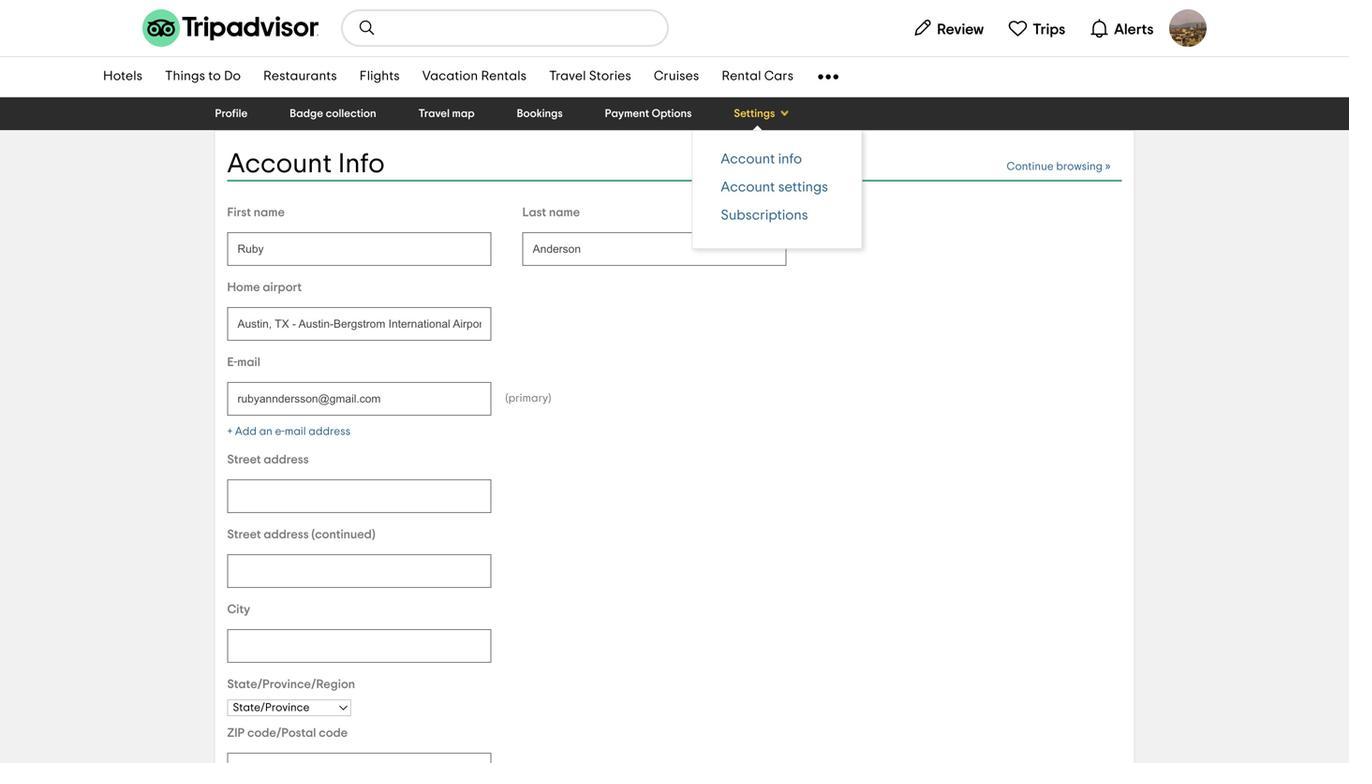 Task type: describe. For each thing, give the bounding box(es) containing it.
City text field
[[227, 630, 492, 663]]

code/postal
[[247, 728, 316, 740]]

tripadvisor image
[[142, 9, 319, 47]]

payment options
[[605, 108, 692, 119]]

do
[[224, 70, 241, 83]]

map
[[452, 108, 475, 119]]

zip code/postal code
[[227, 728, 348, 740]]

home airport
[[227, 282, 302, 294]]

things to do
[[165, 70, 241, 83]]

continue
[[1007, 161, 1054, 172]]

search image
[[358, 19, 377, 37]]

flights link
[[348, 57, 411, 97]]

continue browsing »
[[1007, 161, 1111, 172]]

settings
[[734, 108, 775, 119]]

rental
[[722, 70, 762, 83]]

»
[[1106, 161, 1111, 172]]

account info
[[227, 151, 385, 178]]

street address (continued)
[[227, 529, 376, 541]]

travel map
[[419, 108, 475, 119]]

first
[[227, 207, 251, 219]]

things
[[165, 70, 205, 83]]

e-mail
[[227, 357, 260, 369]]

bookings link
[[517, 108, 563, 119]]

payment
[[605, 108, 650, 119]]

info
[[338, 151, 385, 178]]

cruises
[[654, 70, 700, 83]]

subscriptions link
[[721, 202, 834, 230]]

profile link
[[215, 108, 248, 119]]

city
[[227, 604, 250, 616]]

ZIP code/Postal code text field
[[227, 753, 492, 764]]

badge
[[290, 108, 323, 119]]

payment options link
[[605, 108, 692, 119]]

Street address text field
[[227, 480, 492, 514]]

account for account info
[[721, 152, 775, 166]]

zip
[[227, 728, 245, 740]]

travel map link
[[419, 108, 475, 119]]

review
[[938, 22, 984, 37]]

vacation rentals link
[[411, 57, 538, 97]]

address for street address (continued)
[[264, 529, 309, 541]]

name for first name
[[254, 207, 285, 219]]

rentals
[[481, 70, 527, 83]]

last name
[[523, 207, 580, 219]]

account info link
[[721, 145, 834, 173]]

options
[[652, 108, 692, 119]]

bookings
[[517, 108, 563, 119]]

to
[[208, 70, 221, 83]]

0 vertical spatial address
[[309, 426, 351, 438]]

airport
[[263, 282, 302, 294]]

account settings link
[[721, 173, 834, 202]]

review link
[[904, 9, 992, 47]]



Task type: locate. For each thing, give the bounding box(es) containing it.
0 vertical spatial mail
[[237, 357, 260, 369]]

travel stories
[[549, 70, 632, 83]]

name right first
[[254, 207, 285, 219]]

1 name from the left
[[254, 207, 285, 219]]

0 horizontal spatial travel
[[419, 108, 450, 119]]

street up city
[[227, 529, 261, 541]]

1 vertical spatial address
[[264, 454, 309, 466]]

continue browsing » link
[[1007, 161, 1111, 172]]

0 horizontal spatial name
[[254, 207, 285, 219]]

settings
[[778, 180, 829, 194]]

hotels
[[103, 70, 143, 83]]

rental cars
[[722, 70, 794, 83]]

cars
[[765, 70, 794, 83]]

street for street address
[[227, 454, 261, 466]]

address for street address
[[264, 454, 309, 466]]

subscriptions
[[721, 209, 808, 223]]

things to do link
[[154, 57, 252, 97]]

an
[[259, 426, 273, 438]]

e-
[[275, 426, 285, 438]]

2 vertical spatial address
[[264, 529, 309, 541]]

name for last name
[[549, 207, 580, 219]]

travel stories link
[[538, 57, 643, 97]]

stories
[[589, 70, 632, 83]]

travel
[[549, 70, 586, 83], [419, 108, 450, 119]]

address left the (continued)
[[264, 529, 309, 541]]

1 vertical spatial travel
[[419, 108, 450, 119]]

2 name from the left
[[549, 207, 580, 219]]

badge collection link
[[290, 108, 376, 119]]

mail
[[237, 357, 260, 369], [285, 426, 306, 438]]

account
[[227, 151, 332, 178], [721, 152, 775, 166], [721, 180, 775, 194]]

travel left map
[[419, 108, 450, 119]]

cruises link
[[643, 57, 711, 97]]

street for street address (continued)
[[227, 529, 261, 541]]

(primary)
[[506, 393, 551, 404]]

last
[[523, 207, 547, 219]]

travel for travel map
[[419, 108, 450, 119]]

1 horizontal spatial mail
[[285, 426, 306, 438]]

0 vertical spatial travel
[[549, 70, 586, 83]]

account for account settings
[[721, 180, 775, 194]]

address right e-
[[309, 426, 351, 438]]

street address
[[227, 454, 309, 466]]

home
[[227, 282, 260, 294]]

0 horizontal spatial mail
[[237, 357, 260, 369]]

1 horizontal spatial name
[[549, 207, 580, 219]]

0 vertical spatial street
[[227, 454, 261, 466]]

trips
[[1033, 22, 1066, 37]]

restaurants link
[[252, 57, 348, 97]]

None search field
[[343, 11, 667, 45]]

travel for travel stories
[[549, 70, 586, 83]]

trips link
[[1000, 9, 1074, 47]]

badge collection
[[290, 108, 376, 119]]

1 vertical spatial street
[[227, 529, 261, 541]]

e-
[[227, 357, 237, 369]]

alerts link
[[1081, 9, 1162, 47]]

hotels link
[[92, 57, 154, 97]]

account for account info
[[227, 151, 332, 178]]

code
[[319, 728, 348, 740]]

1 horizontal spatial travel
[[549, 70, 586, 83]]

travel left stories
[[549, 70, 586, 83]]

(continued)
[[312, 529, 376, 541]]

profile
[[215, 108, 248, 119]]

account up first name
[[227, 151, 332, 178]]

+
[[227, 426, 233, 438]]

mail right an at the bottom of the page
[[285, 426, 306, 438]]

2 street from the top
[[227, 529, 261, 541]]

+ add an e-mail address
[[227, 426, 351, 438]]

state/province/region
[[227, 679, 355, 691]]

1 street from the top
[[227, 454, 261, 466]]

add
[[235, 426, 257, 438]]

address
[[309, 426, 351, 438], [264, 454, 309, 466], [264, 529, 309, 541]]

name
[[254, 207, 285, 219], [549, 207, 580, 219]]

restaurants
[[264, 70, 337, 83]]

name right last
[[549, 207, 580, 219]]

None text field
[[523, 232, 787, 266]]

collection
[[326, 108, 376, 119]]

vacation rentals
[[423, 70, 527, 83]]

rental cars link
[[711, 57, 805, 97]]

alerts
[[1115, 22, 1154, 37]]

street down add
[[227, 454, 261, 466]]

street
[[227, 454, 261, 466], [227, 529, 261, 541]]

address down the + add an e-mail address
[[264, 454, 309, 466]]

mail up add
[[237, 357, 260, 369]]

Street address (continued) text field
[[227, 555, 492, 588]]

None text field
[[227, 232, 492, 266], [227, 307, 492, 341], [227, 382, 492, 416], [227, 232, 492, 266], [227, 307, 492, 341], [227, 382, 492, 416]]

account down account info
[[721, 180, 775, 194]]

account info
[[721, 152, 802, 166]]

flights
[[360, 70, 400, 83]]

info
[[778, 152, 802, 166]]

1 vertical spatial mail
[[285, 426, 306, 438]]

vacation
[[423, 70, 478, 83]]

account up account settings
[[721, 152, 775, 166]]

profile picture image
[[1170, 9, 1207, 47]]

account settings
[[721, 180, 829, 194]]

browsing
[[1057, 161, 1103, 172]]

first name
[[227, 207, 285, 219]]



Task type: vqa. For each thing, say whether or not it's contained in the screenshot.
Bookings link
yes



